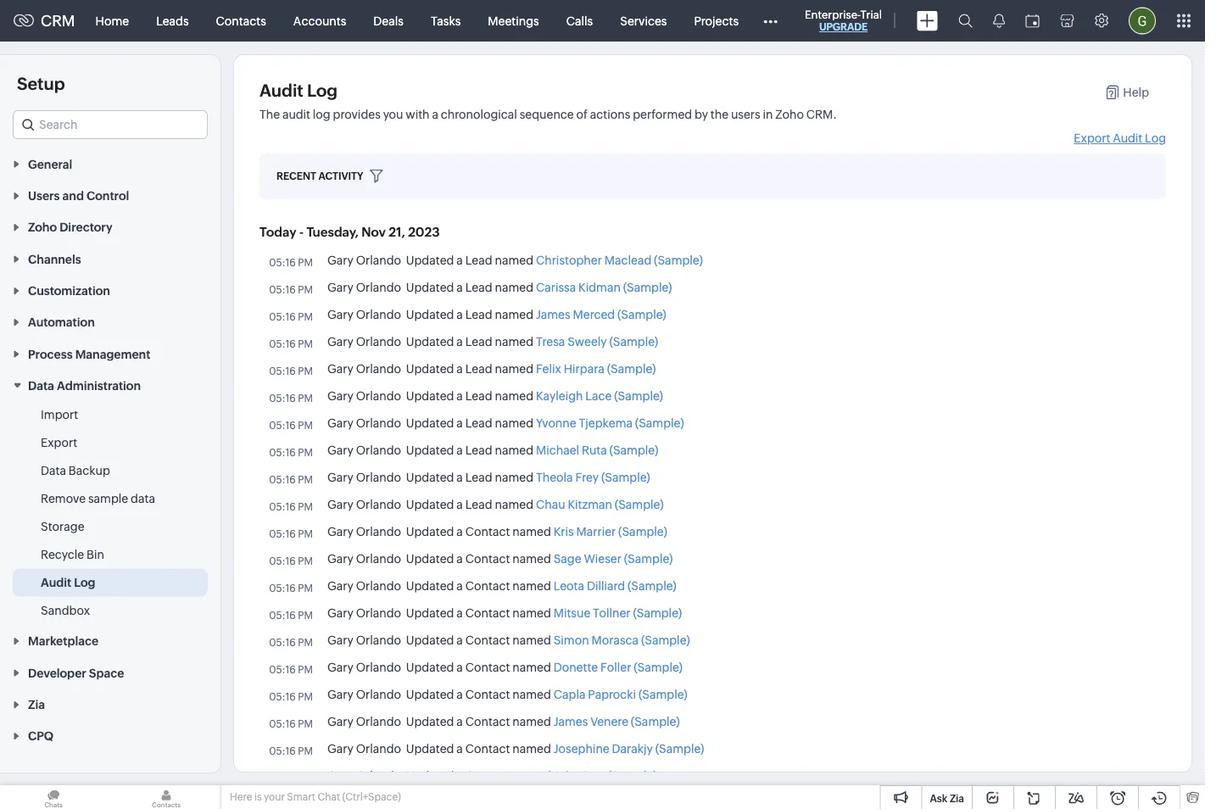 Task type: vqa. For each thing, say whether or not it's contained in the screenshot.
Data in dropdown button
yes



Task type: locate. For each thing, give the bounding box(es) containing it.
home link
[[82, 0, 143, 41]]

updated a contact named for john
[[406, 769, 551, 783]]

18 05:16 from the top
[[269, 718, 296, 730]]

12 pm from the top
[[298, 555, 313, 567]]

pm for gary orlando  updated a lead named christopher maclead (sample)
[[298, 257, 313, 268]]

9 05:16 from the top
[[269, 474, 296, 485]]

05:16 for gary orlando  updated a contact named sage wieser (sample)
[[269, 555, 296, 567]]

(sample) for james venere (sample)
[[631, 715, 680, 728]]

2 vertical spatial audit
[[41, 576, 71, 589]]

(sample) for capla paprocki (sample)
[[639, 688, 688, 701]]

6 05:16 pm from the top
[[269, 392, 313, 404]]

updated a lead named down gary orlando  updated a lead named michael ruta (sample)
[[406, 470, 534, 484]]

05:16 for gary orlando  updated a contact named mitsue tollner (sample)
[[269, 609, 296, 621]]

management
[[75, 347, 150, 361]]

5 gary from the top
[[327, 362, 354, 375]]

data inside region
[[41, 464, 66, 477]]

zia right ask on the right bottom of the page
[[950, 793, 965, 804]]

7 pm from the top
[[298, 419, 313, 431]]

1 gary from the top
[[327, 253, 354, 267]]

1 05:16 pm from the top
[[269, 257, 313, 268]]

20 gary from the top
[[327, 769, 354, 783]]

18 05:16 pm from the top
[[269, 718, 313, 730]]

(sample) up darakjy
[[631, 715, 680, 728]]

lace
[[586, 389, 612, 403]]

3 updated a contact named from the top
[[406, 579, 551, 593]]

christopher maclead (sample) link
[[536, 253, 703, 267]]

pm
[[298, 257, 313, 268], [298, 284, 313, 295], [298, 311, 313, 322], [298, 338, 313, 349], [298, 365, 313, 377], [298, 392, 313, 404], [298, 419, 313, 431], [298, 447, 313, 458], [298, 474, 313, 485], [298, 501, 313, 512], [298, 528, 313, 540], [298, 555, 313, 567], [298, 582, 313, 594], [298, 609, 313, 621], [298, 637, 313, 648], [298, 664, 313, 675], [298, 691, 313, 702], [298, 718, 313, 730], [298, 745, 313, 757], [298, 772, 313, 784]]

1 horizontal spatial audit
[[260, 81, 303, 100]]

05:16 pm for gary orlando  updated a contact named kris marrier (sample)
[[269, 528, 313, 540]]

pm for gary orlando  updated a lead named kayleigh lace (sample)
[[298, 392, 313, 404]]

data inside dropdown button
[[28, 379, 54, 392]]

1 vertical spatial export
[[41, 436, 77, 449]]

audit log inside the data administration region
[[41, 576, 95, 589]]

0 horizontal spatial audit log
[[41, 576, 95, 589]]

4 05:16 from the top
[[269, 338, 296, 349]]

(sample) for james merced (sample)
[[618, 308, 667, 321]]

michael ruta (sample) link
[[536, 443, 659, 457]]

paprocki
[[588, 688, 636, 701]]

13 pm from the top
[[298, 582, 313, 594]]

16 pm from the top
[[298, 664, 313, 675]]

smart
[[287, 791, 316, 803]]

0 horizontal spatial log
[[74, 576, 95, 589]]

05:16 for gary orlando  updated a lead named kayleigh lace (sample)
[[269, 392, 296, 404]]

(sample) for donette foller (sample)
[[634, 660, 683, 674]]

gary orlando  updated a lead named james merced (sample)
[[327, 308, 667, 321]]

5 05:16 pm from the top
[[269, 365, 313, 377]]

simon morasca (sample) link
[[554, 633, 690, 647]]

1 horizontal spatial log
[[307, 81, 338, 100]]

users and control
[[28, 189, 129, 202]]

crm link
[[14, 12, 75, 29]]

zia up cpq
[[28, 698, 45, 711]]

(sample) up kris marrier (sample) link
[[615, 498, 664, 511]]

pm for gary orlando  updated a contact named leota dilliard (sample)
[[298, 582, 313, 594]]

10 05:16 from the top
[[269, 501, 296, 512]]

05:16 for gary orlando  updated a contact named james venere (sample)
[[269, 718, 296, 730]]

18 pm from the top
[[298, 718, 313, 730]]

13 05:16 from the top
[[269, 582, 296, 594]]

updated a contact named for james
[[406, 715, 551, 728]]

mitsue tollner (sample) link
[[554, 606, 682, 620]]

1 vertical spatial data
[[41, 464, 66, 477]]

administration
[[57, 379, 141, 392]]

merced
[[573, 308, 615, 321]]

storage link
[[41, 518, 84, 535]]

by
[[695, 107, 708, 121]]

(sample) down carissa kidman (sample) link
[[618, 308, 667, 321]]

updated a contact named for sage
[[406, 552, 551, 565]]

updated a lead named up gary orlando  updated a lead named tresa sweely (sample)
[[406, 308, 534, 321]]

data administration region
[[0, 401, 221, 625]]

0 horizontal spatial audit
[[41, 576, 71, 589]]

10 updated a lead named from the top
[[406, 498, 534, 511]]

19 05:16 from the top
[[269, 745, 296, 757]]

13 05:16 pm from the top
[[269, 582, 313, 594]]

6 gary from the top
[[327, 389, 354, 403]]

zoho down users
[[28, 221, 57, 234]]

export down import "link"
[[41, 436, 77, 449]]

updated a contact named down the gary orlando  updated a contact named mitsue tollner (sample)
[[406, 633, 551, 647]]

10 05:16 pm from the top
[[269, 501, 313, 512]]

updated a lead named for felix
[[406, 362, 534, 375]]

josephine
[[554, 742, 610, 755]]

gary for gary orlando  updated a contact named donette foller (sample)
[[327, 660, 354, 674]]

data down "export" link
[[41, 464, 66, 477]]

17 gary from the top
[[327, 688, 354, 701]]

gary for gary orlando  updated a contact named simon morasca (sample)
[[327, 633, 354, 647]]

updated a lead named for tresa
[[406, 335, 534, 348]]

(sample) for mitsue tollner (sample)
[[633, 606, 682, 620]]

6 updated a lead named from the top
[[406, 389, 534, 403]]

5 updated a lead named from the top
[[406, 362, 534, 375]]

(sample) up leota dilliard (sample) link
[[624, 552, 673, 565]]

05:16 for gary orlando  updated a contact named leota dilliard (sample)
[[269, 582, 296, 594]]

05:16 pm for gary orlando  updated a contact named capla paprocki (sample)
[[269, 691, 313, 702]]

(sample) down yvonne tjepkema (sample) link
[[610, 443, 659, 457]]

audit inside the data administration region
[[41, 576, 71, 589]]

(sample) down darakjy
[[608, 769, 657, 783]]

15 gary from the top
[[327, 633, 354, 647]]

2 05:16 from the top
[[269, 284, 296, 295]]

james for gary orlando  updated a contact named
[[554, 715, 588, 728]]

updated a lead named down gary orlando  updated a lead named felix hirpara (sample)
[[406, 389, 534, 403]]

updated a lead named up gary orlando  updated a lead named felix hirpara (sample)
[[406, 335, 534, 348]]

1 updated a lead named from the top
[[406, 253, 534, 267]]

(sample) up chau kitzman (sample) 'link'
[[601, 470, 650, 484]]

15 pm from the top
[[298, 637, 313, 648]]

customization
[[28, 284, 110, 297]]

17 05:16 pm from the top
[[269, 691, 313, 702]]

05:16 pm for gary orlando  updated a lead named tresa sweely (sample)
[[269, 338, 313, 349]]

pm for gary orlando  updated a contact named john butt (sample)
[[298, 772, 313, 784]]

7 updated a contact named from the top
[[406, 688, 551, 701]]

help link
[[1088, 85, 1149, 100]]

13 gary from the top
[[327, 579, 354, 593]]

16 05:16 pm from the top
[[269, 664, 313, 675]]

pm for gary orlando  updated a contact named james venere (sample)
[[298, 718, 313, 730]]

export
[[1074, 131, 1111, 145], [41, 436, 77, 449]]

setup
[[17, 74, 65, 93]]

contacts image
[[113, 786, 220, 809]]

calls link
[[553, 0, 607, 41]]

remove sample data
[[41, 492, 155, 505]]

sage wieser (sample) link
[[554, 552, 673, 565]]

2 05:16 pm from the top
[[269, 284, 313, 295]]

7 gary from the top
[[327, 416, 354, 430]]

sweely
[[568, 335, 607, 348]]

8 05:16 from the top
[[269, 447, 296, 458]]

0 vertical spatial james
[[536, 308, 571, 321]]

data
[[131, 492, 155, 505]]

(sample) down james merced (sample) link
[[609, 335, 658, 348]]

profile element
[[1119, 0, 1166, 41]]

pm for gary orlando  updated a contact named mitsue tollner (sample)
[[298, 609, 313, 621]]

gary for gary orlando  updated a lead named kayleigh lace (sample)
[[327, 389, 354, 403]]

2 updated a lead named from the top
[[406, 280, 534, 294]]

data for data administration
[[28, 379, 54, 392]]

(sample) up kayleigh lace (sample) link
[[607, 362, 656, 375]]

9 05:16 pm from the top
[[269, 474, 313, 485]]

2 vertical spatial log
[[74, 576, 95, 589]]

0 horizontal spatial zoho
[[28, 221, 57, 234]]

updated a lead named down gary orlando  updated a lead named tresa sweely (sample)
[[406, 362, 534, 375]]

(sample) up sage wieser (sample) link
[[618, 525, 667, 538]]

14 05:16 pm from the top
[[269, 609, 313, 621]]

(sample) up yvonne tjepkema (sample) link
[[614, 389, 663, 403]]

3 pm from the top
[[298, 311, 313, 322]]

05:16 pm for gary orlando  updated a contact named sage wieser (sample)
[[269, 555, 313, 567]]

(sample) down maclead
[[623, 280, 672, 294]]

(sample) for yvonne tjepkema (sample)
[[635, 416, 684, 430]]

gary orlando  updated a contact named leota dilliard (sample)
[[327, 579, 677, 593]]

10 updated a contact named from the top
[[406, 769, 551, 783]]

1 vertical spatial zia
[[950, 793, 965, 804]]

log
[[307, 81, 338, 100], [1145, 131, 1166, 145], [74, 576, 95, 589]]

4 05:16 pm from the top
[[269, 338, 313, 349]]

audit
[[260, 81, 303, 100], [1113, 131, 1143, 145], [41, 576, 71, 589]]

(sample) right morasca
[[641, 633, 690, 647]]

zoho right in
[[776, 107, 804, 121]]

20 05:16 pm from the top
[[269, 772, 313, 784]]

2 pm from the top
[[298, 284, 313, 295]]

05:16 for gary orlando  updated a lead named tresa sweely (sample)
[[269, 338, 296, 349]]

0 horizontal spatial zia
[[28, 698, 45, 711]]

2 horizontal spatial audit
[[1113, 131, 1143, 145]]

updated a contact named down gary orlando  updated a contact named sage wieser (sample)
[[406, 579, 551, 593]]

1 horizontal spatial export
[[1074, 131, 1111, 145]]

updated a lead named up gary orlando  updated a lead named theola frey (sample)
[[406, 443, 534, 457]]

gary orlando  updated a lead named tresa sweely (sample)
[[327, 335, 658, 348]]

05:16 for gary orlando  updated a contact named simon morasca (sample)
[[269, 637, 296, 648]]

14 gary from the top
[[327, 606, 354, 620]]

05:16 for gary orlando  updated a lead named james merced (sample)
[[269, 311, 296, 322]]

gary for gary orlando  updated a lead named yvonne tjepkema (sample)
[[327, 416, 354, 430]]

updated a lead named for carissa
[[406, 280, 534, 294]]

(sample) right maclead
[[654, 253, 703, 267]]

(sample) for kayleigh lace (sample)
[[614, 389, 663, 403]]

updated a contact named down gary orlando  updated a contact named capla paprocki (sample)
[[406, 715, 551, 728]]

marketplace
[[28, 635, 98, 648]]

updated a lead named for james
[[406, 308, 534, 321]]

12 gary from the top
[[327, 552, 354, 565]]

14 05:16 from the top
[[269, 609, 296, 621]]

8 gary from the top
[[327, 443, 354, 457]]

developer space
[[28, 666, 124, 680]]

provides
[[333, 107, 381, 121]]

sage
[[554, 552, 582, 565]]

gary for gary orlando  updated a contact named james venere (sample)
[[327, 715, 354, 728]]

here is your smart chat (ctrl+space)
[[230, 791, 401, 803]]

tjepkema
[[579, 416, 633, 430]]

gary for gary orlando  updated a contact named capla paprocki (sample)
[[327, 688, 354, 701]]

18 gary from the top
[[327, 715, 354, 728]]

10 gary from the top
[[327, 498, 354, 511]]

updated a contact named up gary orlando  updated a contact named john butt (sample)
[[406, 742, 551, 755]]

gary
[[327, 253, 354, 267], [327, 280, 354, 294], [327, 308, 354, 321], [327, 335, 354, 348], [327, 362, 354, 375], [327, 389, 354, 403], [327, 416, 354, 430], [327, 443, 354, 457], [327, 470, 354, 484], [327, 498, 354, 511], [327, 525, 354, 538], [327, 552, 354, 565], [327, 579, 354, 593], [327, 606, 354, 620], [327, 633, 354, 647], [327, 660, 354, 674], [327, 688, 354, 701], [327, 715, 354, 728], [327, 742, 354, 755], [327, 769, 354, 783]]

1 updated a contact named from the top
[[406, 525, 551, 538]]

9 pm from the top
[[298, 474, 313, 485]]

export down help link
[[1074, 131, 1111, 145]]

pm for gary orlando  updated a contact named donette foller (sample)
[[298, 664, 313, 675]]

james up tresa
[[536, 308, 571, 321]]

gary for gary orlando  updated a lead named james merced (sample)
[[327, 308, 354, 321]]

1 horizontal spatial zoho
[[776, 107, 804, 121]]

gary for gary orlando  updated a contact named josephine darakjy (sample)
[[327, 742, 354, 755]]

the audit log provides you with a chronological sequence of actions performed by the users in zoho crm.
[[260, 107, 837, 121]]

11 05:16 from the top
[[269, 528, 296, 540]]

7 05:16 pm from the top
[[269, 419, 313, 431]]

05:16 for gary orlando  updated a contact named capla paprocki (sample)
[[269, 691, 296, 702]]

05:16 pm
[[269, 257, 313, 268], [269, 284, 313, 295], [269, 311, 313, 322], [269, 338, 313, 349], [269, 365, 313, 377], [269, 392, 313, 404], [269, 419, 313, 431], [269, 447, 313, 458], [269, 474, 313, 485], [269, 501, 313, 512], [269, 528, 313, 540], [269, 555, 313, 567], [269, 582, 313, 594], [269, 609, 313, 621], [269, 637, 313, 648], [269, 664, 313, 675], [269, 691, 313, 702], [269, 718, 313, 730], [269, 745, 313, 757], [269, 772, 313, 784]]

(sample) up simon morasca (sample) link
[[633, 606, 682, 620]]

(sample) for kris marrier (sample)
[[618, 525, 667, 538]]

updated a contact named for kris
[[406, 525, 551, 538]]

8 updated a lead named from the top
[[406, 443, 534, 457]]

enterprise-
[[805, 8, 861, 21]]

05:16 pm for gary orlando  updated a contact named john butt (sample)
[[269, 772, 313, 784]]

tuesday,
[[307, 225, 359, 240]]

with
[[406, 107, 430, 121]]

8 05:16 pm from the top
[[269, 447, 313, 458]]

17 pm from the top
[[298, 691, 313, 702]]

enterprise-trial upgrade
[[805, 8, 882, 33]]

pm for gary orlando  updated a lead named chau kitzman (sample)
[[298, 501, 313, 512]]

data down the "process"
[[28, 379, 54, 392]]

updated a lead named up the gary orlando  updated a lead named james merced (sample)
[[406, 280, 534, 294]]

log down bin
[[74, 576, 95, 589]]

(sample) for theola frey (sample)
[[601, 470, 650, 484]]

users and control button
[[0, 179, 221, 211]]

updated a contact named up gary orlando  updated a contact named james venere (sample)
[[406, 688, 551, 701]]

1 05:16 from the top
[[269, 257, 296, 268]]

(sample) up mitsue tollner (sample) link
[[628, 579, 677, 593]]

(sample) right foller
[[634, 660, 683, 674]]

0 horizontal spatial export
[[41, 436, 77, 449]]

process management button
[[0, 338, 221, 369]]

(sample) right darakjy
[[656, 742, 705, 755]]

export link
[[41, 434, 77, 451]]

(sample) for tresa sweely (sample)
[[609, 335, 658, 348]]

6 pm from the top
[[298, 392, 313, 404]]

15 05:16 pm from the top
[[269, 637, 313, 648]]

capla
[[554, 688, 586, 701]]

4 updated a lead named from the top
[[406, 335, 534, 348]]

gary for gary orlando  updated a lead named theola frey (sample)
[[327, 470, 354, 484]]

data backup
[[41, 464, 110, 477]]

16 gary from the top
[[327, 660, 354, 674]]

zoho directory button
[[0, 211, 221, 243]]

4 gary from the top
[[327, 335, 354, 348]]

3 updated a lead named from the top
[[406, 308, 534, 321]]

backup
[[69, 464, 110, 477]]

05:16 for gary orlando  updated a lead named theola frey (sample)
[[269, 474, 296, 485]]

05:16 pm for gary orlando  updated a lead named kayleigh lace (sample)
[[269, 392, 313, 404]]

12 05:16 pm from the top
[[269, 555, 313, 567]]

3 05:16 pm from the top
[[269, 311, 313, 322]]

None field
[[13, 110, 208, 139]]

audit log up sandbox
[[41, 576, 95, 589]]

customization button
[[0, 274, 221, 306]]

log up log
[[307, 81, 338, 100]]

chau
[[536, 498, 565, 511]]

audit up the
[[260, 81, 303, 100]]

and
[[62, 189, 84, 202]]

11 pm from the top
[[298, 528, 313, 540]]

6 05:16 from the top
[[269, 392, 296, 404]]

16 05:16 from the top
[[269, 664, 296, 675]]

5 pm from the top
[[298, 365, 313, 377]]

updated a lead named up gary orlando  updated a lead named michael ruta (sample)
[[406, 416, 534, 430]]

8 updated a contact named from the top
[[406, 715, 551, 728]]

accounts link
[[280, 0, 360, 41]]

updated a lead named down gary orlando  updated a lead named theola frey (sample)
[[406, 498, 534, 511]]

updated a contact named down gary orlando  updated a contact named josephine darakjy (sample)
[[406, 769, 551, 783]]

gary for gary orlando  updated a lead named christopher maclead (sample)
[[327, 253, 354, 267]]

0 vertical spatial export
[[1074, 131, 1111, 145]]

audit down help
[[1113, 131, 1143, 145]]

space
[[89, 666, 124, 680]]

gary for gary orlando  updated a lead named carissa kidman (sample)
[[327, 280, 354, 294]]

15 05:16 from the top
[[269, 637, 296, 648]]

audit down recycle
[[41, 576, 71, 589]]

updated a contact named down gary orlando  updated a lead named chau kitzman (sample)
[[406, 525, 551, 538]]

(sample) for sage wieser (sample)
[[624, 552, 673, 565]]

updated a contact named down gary orlando  updated a contact named kris marrier (sample)
[[406, 552, 551, 565]]

2 updated a contact named from the top
[[406, 552, 551, 565]]

19 gary from the top
[[327, 742, 354, 755]]

(ctrl+space)
[[342, 791, 401, 803]]

14 pm from the top
[[298, 609, 313, 621]]

19 pm from the top
[[298, 745, 313, 757]]

1 vertical spatial audit log
[[41, 576, 95, 589]]

pm for gary orlando  updated a lead named theola frey (sample)
[[298, 474, 313, 485]]

updated a lead named up gary orlando  updated a lead named carissa kidman (sample)
[[406, 253, 534, 267]]

updated a contact named for donette
[[406, 660, 551, 674]]

3 05:16 from the top
[[269, 311, 296, 322]]

5 updated a contact named from the top
[[406, 633, 551, 647]]

0 vertical spatial audit log
[[260, 81, 338, 100]]

8 pm from the top
[[298, 447, 313, 458]]

james venere (sample) link
[[554, 715, 680, 728]]

0 vertical spatial log
[[307, 81, 338, 100]]

1 vertical spatial log
[[1145, 131, 1166, 145]]

1 pm from the top
[[298, 257, 313, 268]]

3 gary from the top
[[327, 308, 354, 321]]

services link
[[607, 0, 681, 41]]

Search text field
[[14, 111, 207, 138]]

data backup link
[[41, 462, 110, 479]]

20 pm from the top
[[298, 772, 313, 784]]

(sample) right tjepkema
[[635, 416, 684, 430]]

export inside the data administration region
[[41, 436, 77, 449]]

9 gary from the top
[[327, 470, 354, 484]]

mitsue
[[554, 606, 591, 620]]

4 pm from the top
[[298, 338, 313, 349]]

export audit log link
[[1074, 131, 1166, 145]]

updated a contact named
[[406, 525, 551, 538], [406, 552, 551, 565], [406, 579, 551, 593], [406, 606, 551, 620], [406, 633, 551, 647], [406, 660, 551, 674], [406, 688, 551, 701], [406, 715, 551, 728], [406, 742, 551, 755], [406, 769, 551, 783]]

7 05:16 from the top
[[269, 419, 296, 431]]

19 05:16 pm from the top
[[269, 745, 313, 757]]

upgrade
[[819, 21, 868, 33]]

today
[[260, 225, 296, 240]]

gary orlando  updated a contact named josephine darakjy (sample)
[[327, 742, 705, 755]]

1 vertical spatial james
[[554, 715, 588, 728]]

(sample)
[[654, 253, 703, 267], [623, 280, 672, 294], [618, 308, 667, 321], [609, 335, 658, 348], [607, 362, 656, 375], [614, 389, 663, 403], [635, 416, 684, 430], [610, 443, 659, 457], [601, 470, 650, 484], [615, 498, 664, 511], [618, 525, 667, 538], [624, 552, 673, 565], [628, 579, 677, 593], [633, 606, 682, 620], [641, 633, 690, 647], [634, 660, 683, 674], [639, 688, 688, 701], [631, 715, 680, 728], [656, 742, 705, 755], [608, 769, 657, 783]]

9 updated a contact named from the top
[[406, 742, 551, 755]]

2 gary from the top
[[327, 280, 354, 294]]

11 05:16 pm from the top
[[269, 528, 313, 540]]

updated a contact named down gary orlando  updated a contact named leota dilliard (sample)
[[406, 606, 551, 620]]

5 05:16 from the top
[[269, 365, 296, 377]]

process
[[28, 347, 73, 361]]

gary for gary orlando  updated a lead named felix hirpara (sample)
[[327, 362, 354, 375]]

tasks
[[431, 14, 461, 28]]

7 updated a lead named from the top
[[406, 416, 534, 430]]

0 vertical spatial zia
[[28, 698, 45, 711]]

log down help
[[1145, 131, 1166, 145]]

audit log link
[[41, 574, 95, 591]]

1 vertical spatial zoho
[[28, 221, 57, 234]]

12 05:16 from the top
[[269, 555, 296, 567]]

(sample) right the "paprocki"
[[639, 688, 688, 701]]

james down capla
[[554, 715, 588, 728]]

michael
[[536, 443, 579, 457]]

10 pm from the top
[[298, 501, 313, 512]]

james merced (sample) link
[[536, 308, 667, 321]]

0 vertical spatial audit
[[260, 81, 303, 100]]

chronological
[[441, 107, 517, 121]]

channels
[[28, 252, 81, 266]]

11 gary from the top
[[327, 525, 354, 538]]

in
[[763, 107, 773, 121]]

signals element
[[983, 0, 1015, 42]]

pm for gary orlando  updated a lead named carissa kidman (sample)
[[298, 284, 313, 295]]

gary orlando  updated a contact named donette foller (sample)
[[327, 660, 683, 674]]

(sample) for simon morasca (sample)
[[641, 633, 690, 647]]

20 05:16 from the top
[[269, 772, 296, 784]]

9 updated a lead named from the top
[[406, 470, 534, 484]]

updated a contact named up gary orlando  updated a contact named capla paprocki (sample)
[[406, 660, 551, 674]]

05:16 for gary orlando  updated a lead named michael ruta (sample)
[[269, 447, 296, 458]]

pm for gary orlando  updated a lead named yvonne tjepkema (sample)
[[298, 419, 313, 431]]

leads link
[[143, 0, 202, 41]]

yvonne tjepkema (sample) link
[[536, 416, 684, 430]]

updated a contact named for simon
[[406, 633, 551, 647]]

6 updated a contact named from the top
[[406, 660, 551, 674]]

(sample) for carissa kidman (sample)
[[623, 280, 672, 294]]

17 05:16 from the top
[[269, 691, 296, 702]]

0 vertical spatial data
[[28, 379, 54, 392]]

audit log up audit
[[260, 81, 338, 100]]

4 updated a contact named from the top
[[406, 606, 551, 620]]



Task type: describe. For each thing, give the bounding box(es) containing it.
gary orlando  updated a contact named john butt (sample)
[[327, 769, 657, 783]]

updated a contact named for josephine
[[406, 742, 551, 755]]

(sample) for christopher maclead (sample)
[[654, 253, 703, 267]]

crm.
[[807, 107, 837, 121]]

tresa sweely (sample) link
[[536, 335, 658, 348]]

gary orlando  updated a lead named felix hirpara (sample)
[[327, 362, 656, 375]]

pm for gary orlando  updated a contact named simon morasca (sample)
[[298, 637, 313, 648]]

a
[[432, 107, 438, 121]]

leota dilliard (sample) link
[[554, 579, 677, 593]]

05:16 pm for gary orlando  updated a lead named felix hirpara (sample)
[[269, 365, 313, 377]]

sandbox
[[41, 604, 90, 617]]

chats image
[[0, 786, 107, 809]]

pm for gary orlando  updated a lead named michael ruta (sample)
[[298, 447, 313, 458]]

recycle bin
[[41, 548, 104, 561]]

theola
[[536, 470, 573, 484]]

accounts
[[293, 14, 346, 28]]

home
[[96, 14, 129, 28]]

gary orlando  updated a contact named capla paprocki (sample)
[[327, 688, 688, 701]]

(sample) for felix hirpara (sample)
[[607, 362, 656, 375]]

zia inside dropdown button
[[28, 698, 45, 711]]

05:16 for gary orlando  updated a contact named kris marrier (sample)
[[269, 528, 296, 540]]

morasca
[[592, 633, 639, 647]]

ask zia
[[930, 793, 965, 804]]

your
[[264, 791, 285, 803]]

kayleigh
[[536, 389, 583, 403]]

gary for gary orlando  updated a contact named kris marrier (sample)
[[327, 525, 354, 538]]

profile image
[[1129, 7, 1156, 34]]

performed
[[633, 107, 692, 121]]

gary for gary orlando  updated a contact named mitsue tollner (sample)
[[327, 606, 354, 620]]

james for gary orlando  updated a lead named
[[536, 308, 571, 321]]

2023
[[408, 225, 440, 240]]

frey
[[576, 470, 599, 484]]

christopher
[[536, 253, 602, 267]]

log
[[313, 107, 331, 121]]

contacts
[[216, 14, 266, 28]]

bin
[[87, 548, 104, 561]]

gary for gary orlando  updated a contact named john butt (sample)
[[327, 769, 354, 783]]

kitzman
[[568, 498, 612, 511]]

05:16 pm for gary orlando  updated a lead named chau kitzman (sample)
[[269, 501, 313, 512]]

users
[[28, 189, 60, 202]]

create menu element
[[907, 0, 948, 41]]

remove
[[41, 492, 86, 505]]

gary orlando  updated a lead named kayleigh lace (sample)
[[327, 389, 663, 403]]

21,
[[389, 225, 405, 240]]

05:16 for gary orlando  updated a contact named john butt (sample)
[[269, 772, 296, 784]]

kris marrier (sample) link
[[554, 525, 667, 538]]

updated a contact named for capla
[[406, 688, 551, 701]]

meetings link
[[474, 0, 553, 41]]

05:16 for gary orlando  updated a lead named felix hirpara (sample)
[[269, 365, 296, 377]]

trial
[[861, 8, 882, 21]]

(sample) for leota dilliard (sample)
[[628, 579, 677, 593]]

updated a lead named for kayleigh
[[406, 389, 534, 403]]

2 horizontal spatial log
[[1145, 131, 1166, 145]]

import link
[[41, 406, 78, 423]]

-
[[299, 225, 304, 240]]

crm
[[41, 12, 75, 29]]

Other Modules field
[[752, 7, 789, 34]]

05:16 for gary orlando  updated a contact named josephine darakjy (sample)
[[269, 745, 296, 757]]

05:16 for gary orlando  updated a lead named yvonne tjepkema (sample)
[[269, 419, 296, 431]]

you
[[383, 107, 403, 121]]

john
[[554, 769, 580, 783]]

is
[[254, 791, 262, 803]]

05:16 pm for gary orlando  updated a contact named donette foller (sample)
[[269, 664, 313, 675]]

hirpara
[[564, 362, 605, 375]]

gary for gary orlando  updated a contact named leota dilliard (sample)
[[327, 579, 354, 593]]

deals
[[374, 14, 404, 28]]

pm for gary orlando  updated a lead named felix hirpara (sample)
[[298, 365, 313, 377]]

1 horizontal spatial audit log
[[260, 81, 338, 100]]

sequence
[[520, 107, 574, 121]]

05:16 pm for gary orlando  updated a lead named christopher maclead (sample)
[[269, 257, 313, 268]]

gary for gary orlando  updated a contact named sage wieser (sample)
[[327, 552, 354, 565]]

log inside the data administration region
[[74, 576, 95, 589]]

signals image
[[993, 14, 1005, 28]]

05:16 pm for gary orlando  updated a contact named simon morasca (sample)
[[269, 637, 313, 648]]

05:16 for gary orlando  updated a contact named donette foller (sample)
[[269, 664, 296, 675]]

updated a contact named for leota
[[406, 579, 551, 593]]

help
[[1123, 86, 1149, 99]]

05:16 pm for gary orlando  updated a lead named carissa kidman (sample)
[[269, 284, 313, 295]]

recent
[[277, 171, 316, 182]]

simon
[[554, 633, 589, 647]]

import
[[41, 408, 78, 421]]

here
[[230, 791, 252, 803]]

05:16 for gary orlando  updated a lead named christopher maclead (sample)
[[269, 257, 296, 268]]

pm for gary orlando  updated a contact named josephine darakjy (sample)
[[298, 745, 313, 757]]

create menu image
[[917, 11, 938, 31]]

ruta
[[582, 443, 607, 457]]

pm for gary orlando  updated a lead named tresa sweely (sample)
[[298, 338, 313, 349]]

meetings
[[488, 14, 539, 28]]

pm for gary orlando  updated a contact named kris marrier (sample)
[[298, 528, 313, 540]]

export for export audit log
[[1074, 131, 1111, 145]]

cpq button
[[0, 720, 221, 752]]

zia button
[[0, 688, 221, 720]]

zoho inside dropdown button
[[28, 221, 57, 234]]

05:16 pm for gary orlando  updated a lead named michael ruta (sample)
[[269, 447, 313, 458]]

05:16 for gary orlando  updated a lead named chau kitzman (sample)
[[269, 501, 296, 512]]

channels button
[[0, 243, 221, 274]]

gary orlando  updated a lead named theola frey (sample)
[[327, 470, 650, 484]]

gary orlando  updated a contact named kris marrier (sample)
[[327, 525, 667, 538]]

donette
[[554, 660, 598, 674]]

05:16 pm for gary orlando  updated a lead named yvonne tjepkema (sample)
[[269, 419, 313, 431]]

search image
[[959, 14, 973, 28]]

donette foller (sample) link
[[554, 660, 683, 674]]

1 horizontal spatial zia
[[950, 793, 965, 804]]

pm for gary orlando  updated a contact named sage wieser (sample)
[[298, 555, 313, 567]]

updated a lead named for theola
[[406, 470, 534, 484]]

data for data backup
[[41, 464, 66, 477]]

gary orlando  updated a lead named michael ruta (sample)
[[327, 443, 659, 457]]

gary orlando  updated a contact named sage wieser (sample)
[[327, 552, 673, 565]]

updated a lead named for christopher
[[406, 253, 534, 267]]

nov
[[362, 225, 386, 240]]

audit
[[282, 107, 310, 121]]

05:16 for gary orlando  updated a lead named carissa kidman (sample)
[[269, 284, 296, 295]]

data administration button
[[0, 369, 221, 401]]

today - tuesday, nov 21, 2023
[[260, 225, 440, 240]]

venere
[[591, 715, 629, 728]]

maclead
[[605, 253, 652, 267]]

marrier
[[576, 525, 616, 538]]

leota
[[554, 579, 585, 593]]

process management
[[28, 347, 150, 361]]

general
[[28, 157, 72, 171]]

actions
[[590, 107, 631, 121]]

butt
[[583, 769, 606, 783]]

(sample) for john butt (sample)
[[608, 769, 657, 783]]

gary orlando  updated a contact named mitsue tollner (sample)
[[327, 606, 682, 620]]

0 vertical spatial zoho
[[776, 107, 804, 121]]

josephine darakjy (sample) link
[[554, 742, 705, 755]]

05:16 pm for gary orlando  updated a lead named james merced (sample)
[[269, 311, 313, 322]]

export for export
[[41, 436, 77, 449]]

calendar image
[[1026, 14, 1040, 28]]

sandbox link
[[41, 602, 90, 619]]

updated a lead named for chau
[[406, 498, 534, 511]]

chat
[[318, 791, 340, 803]]

updated a lead named for michael
[[406, 443, 534, 457]]

updated a contact named for mitsue
[[406, 606, 551, 620]]

recycle bin link
[[41, 546, 104, 563]]

search element
[[948, 0, 983, 42]]

(sample) for michael ruta (sample)
[[610, 443, 659, 457]]

gary for gary orlando  updated a lead named chau kitzman (sample)
[[327, 498, 354, 511]]

cpq
[[28, 730, 54, 743]]

05:16 pm for gary orlando  updated a contact named josephine darakjy (sample)
[[269, 745, 313, 757]]

gary for gary orlando  updated a lead named michael ruta (sample)
[[327, 443, 354, 457]]

services
[[620, 14, 667, 28]]

05:16 pm for gary orlando  updated a lead named theola frey (sample)
[[269, 474, 313, 485]]

1 vertical spatial audit
[[1113, 131, 1143, 145]]

marketplace button
[[0, 625, 221, 657]]

(sample) for josephine darakjy (sample)
[[656, 742, 705, 755]]

pm for gary orlando  updated a contact named capla paprocki (sample)
[[298, 691, 313, 702]]

zoho directory
[[28, 221, 112, 234]]

gary orlando  updated a contact named james venere (sample)
[[327, 715, 680, 728]]

gary orlando  updated a lead named carissa kidman (sample)
[[327, 280, 672, 294]]

05:16 pm for gary orlando  updated a contact named mitsue tollner (sample)
[[269, 609, 313, 621]]

updated a lead named for yvonne
[[406, 416, 534, 430]]



